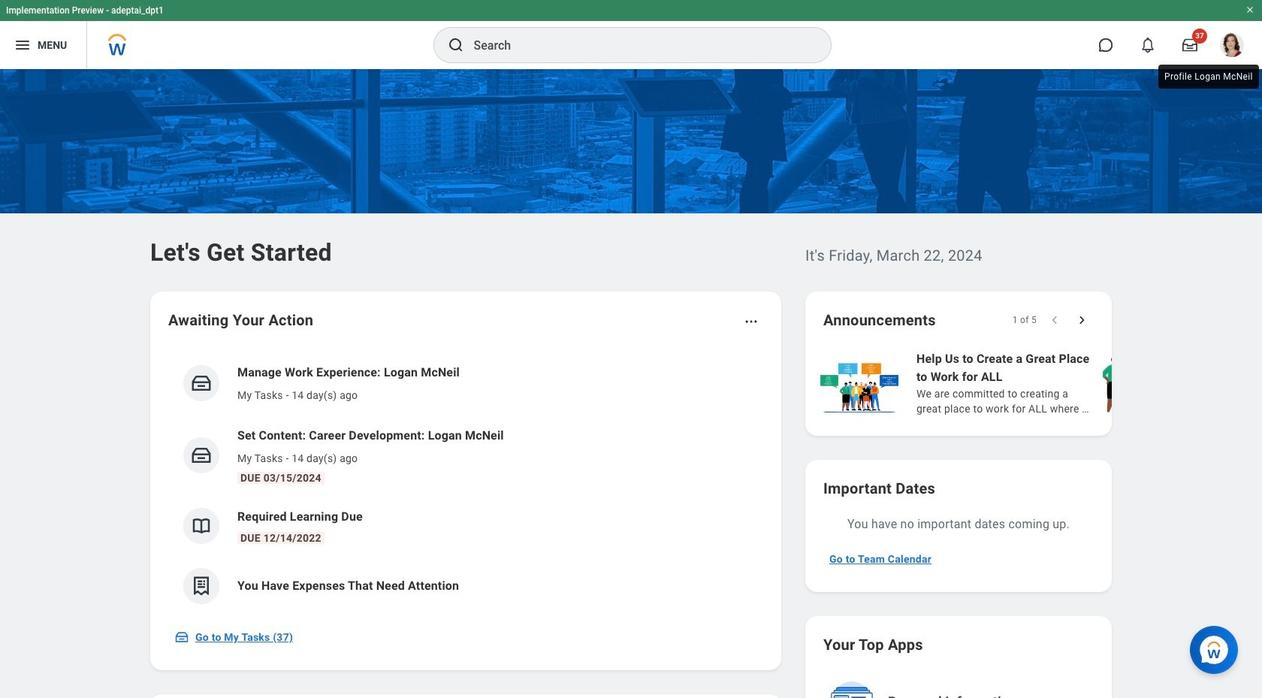 Task type: describe. For each thing, give the bounding box(es) containing it.
chevron right small image
[[1075, 313, 1090, 328]]

0 horizontal spatial list
[[168, 352, 764, 616]]

notifications large image
[[1141, 38, 1156, 53]]

2 inbox image from the top
[[190, 444, 213, 467]]

search image
[[447, 36, 465, 54]]

related actions image
[[744, 314, 759, 329]]

profile logan mcneil image
[[1220, 33, 1245, 60]]

dashboard expenses image
[[190, 575, 213, 597]]

book open image
[[190, 515, 213, 537]]

justify image
[[14, 36, 32, 54]]

1 inbox image from the top
[[190, 372, 213, 395]]

close environment banner image
[[1246, 5, 1255, 14]]



Task type: locate. For each thing, give the bounding box(es) containing it.
inbox image
[[174, 630, 189, 645]]

1 vertical spatial inbox image
[[190, 444, 213, 467]]

inbox image
[[190, 372, 213, 395], [190, 444, 213, 467]]

list
[[818, 349, 1263, 418], [168, 352, 764, 616]]

status
[[1013, 314, 1037, 326]]

banner
[[0, 0, 1263, 69]]

0 vertical spatial inbox image
[[190, 372, 213, 395]]

1 horizontal spatial list
[[818, 349, 1263, 418]]

inbox large image
[[1183, 38, 1198, 53]]

Search Workday  search field
[[474, 29, 800, 62]]

chevron left small image
[[1048, 313, 1063, 328]]

main content
[[0, 69, 1263, 698]]

tooltip
[[1156, 62, 1262, 92]]



Task type: vqa. For each thing, say whether or not it's contained in the screenshot.
day(s)
no



